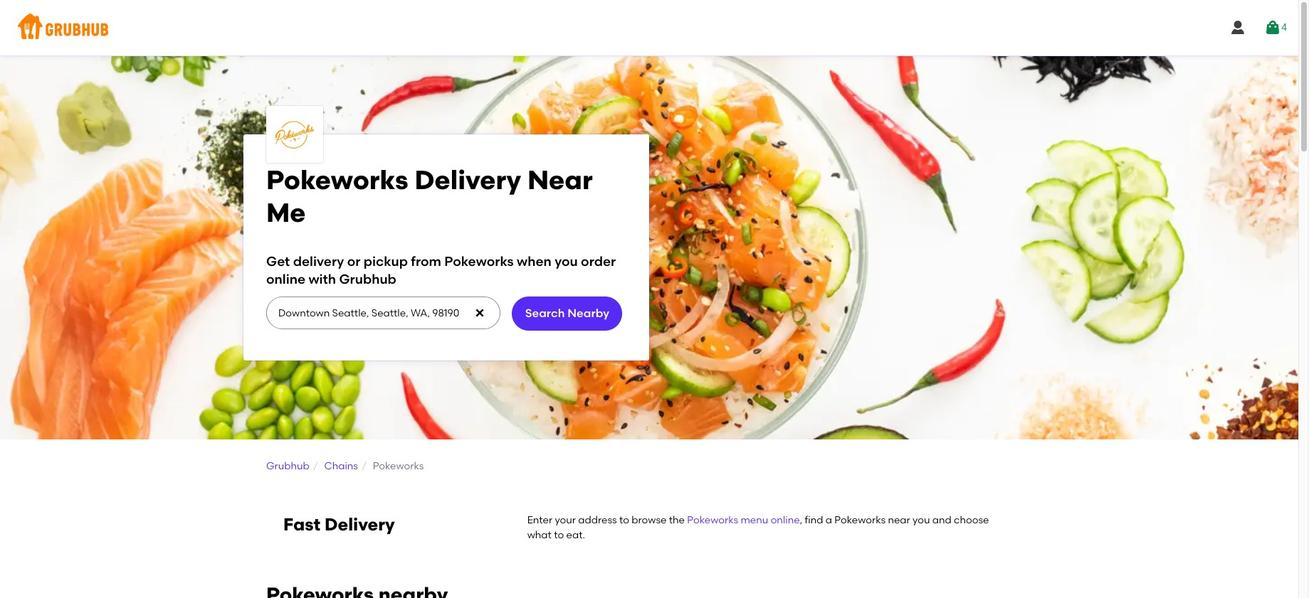 Task type: describe. For each thing, give the bounding box(es) containing it.
delivery for fast
[[325, 515, 395, 535]]

me
[[266, 197, 306, 228]]

chains
[[324, 461, 358, 473]]

order
[[581, 253, 616, 270]]

4
[[1281, 21, 1287, 33]]

0 horizontal spatial grubhub
[[266, 461, 309, 473]]

fast
[[283, 515, 320, 535]]

online inside the get delivery or pickup from pokeworks when you order online with grubhub
[[266, 271, 305, 287]]

pokeworks inside , find a pokeworks near you and choose what to eat.
[[834, 515, 886, 527]]

when
[[517, 253, 551, 270]]

grubhub link
[[266, 461, 309, 473]]

find
[[805, 515, 823, 527]]

1 svg image from the left
[[1229, 19, 1246, 36]]

pokeworks delivery near me
[[266, 164, 593, 228]]

or
[[347, 253, 360, 270]]

Search Address search field
[[266, 298, 499, 329]]

enter
[[527, 515, 552, 527]]

get delivery or pickup from pokeworks when you order online with grubhub
[[266, 253, 616, 287]]

search nearby
[[525, 307, 609, 320]]

search nearby button
[[512, 297, 622, 331]]

pokeworks inside pokeworks delivery near me
[[266, 164, 408, 196]]

what
[[527, 529, 552, 541]]

enter your address to browse the pokeworks menu online
[[527, 515, 800, 527]]

pokeworks menu online link
[[687, 515, 800, 527]]

your
[[555, 515, 576, 527]]

eat.
[[566, 529, 585, 541]]

nearby
[[568, 307, 609, 320]]

1 vertical spatial online
[[771, 515, 800, 527]]



Task type: locate. For each thing, give the bounding box(es) containing it.
1 vertical spatial delivery
[[325, 515, 395, 535]]

and
[[932, 515, 952, 527]]

delivery inside pokeworks delivery near me
[[415, 164, 521, 196]]

1 vertical spatial to
[[554, 529, 564, 541]]

svg image inside 4 button
[[1264, 19, 1281, 36]]

pokeworks
[[266, 164, 408, 196], [444, 253, 514, 270], [373, 461, 424, 473], [687, 515, 738, 527], [834, 515, 886, 527]]

pokeworks up me
[[266, 164, 408, 196]]

search
[[525, 307, 565, 320]]

4 button
[[1264, 15, 1287, 41]]

delivery
[[293, 253, 344, 270]]

to inside , find a pokeworks near you and choose what to eat.
[[554, 529, 564, 541]]

to left browse
[[619, 515, 629, 527]]

pokeworks up svg image
[[444, 253, 514, 270]]

online left find
[[771, 515, 800, 527]]

pokeworks inside the get delivery or pickup from pokeworks when you order online with grubhub
[[444, 253, 514, 270]]

address
[[578, 515, 617, 527]]

, find a pokeworks near you and choose what to eat.
[[527, 515, 989, 541]]

1 horizontal spatial grubhub
[[339, 271, 396, 287]]

pokeworks right a
[[834, 515, 886, 527]]

grubhub left chains link
[[266, 461, 309, 473]]

you inside , find a pokeworks near you and choose what to eat.
[[913, 515, 930, 527]]

2 svg image from the left
[[1264, 19, 1281, 36]]

menu
[[741, 515, 768, 527]]

pokeworks right chains link
[[373, 461, 424, 473]]

1 horizontal spatial you
[[913, 515, 930, 527]]

svg image
[[474, 308, 486, 319]]

you
[[555, 253, 578, 270], [913, 515, 930, 527]]

the
[[669, 515, 685, 527]]

1 horizontal spatial delivery
[[415, 164, 521, 196]]

pokeworks right the
[[687, 515, 738, 527]]

0 vertical spatial online
[[266, 271, 305, 287]]

0 vertical spatial grubhub
[[339, 271, 396, 287]]

to
[[619, 515, 629, 527], [554, 529, 564, 541]]

get
[[266, 253, 290, 270]]

you right when
[[555, 253, 578, 270]]

0 horizontal spatial online
[[266, 271, 305, 287]]

grubhub
[[339, 271, 396, 287], [266, 461, 309, 473]]

,
[[800, 515, 802, 527]]

0 horizontal spatial to
[[554, 529, 564, 541]]

grubhub down or at the left top of page
[[339, 271, 396, 287]]

delivery
[[415, 164, 521, 196], [325, 515, 395, 535]]

you left and
[[913, 515, 930, 527]]

with
[[309, 271, 336, 287]]

pokeworks logo image
[[272, 112, 317, 157]]

0 horizontal spatial delivery
[[325, 515, 395, 535]]

fast delivery
[[283, 515, 395, 535]]

near
[[888, 515, 910, 527]]

1 horizontal spatial to
[[619, 515, 629, 527]]

from
[[411, 253, 441, 270]]

pickup
[[364, 253, 408, 270]]

you inside the get delivery or pickup from pokeworks when you order online with grubhub
[[555, 253, 578, 270]]

delivery for pokeworks
[[415, 164, 521, 196]]

online down get
[[266, 271, 305, 287]]

1 vertical spatial grubhub
[[266, 461, 309, 473]]

0 vertical spatial you
[[555, 253, 578, 270]]

choose
[[954, 515, 989, 527]]

browse
[[632, 515, 667, 527]]

chains link
[[324, 461, 358, 473]]

grubhub inside the get delivery or pickup from pokeworks when you order online with grubhub
[[339, 271, 396, 287]]

0 vertical spatial to
[[619, 515, 629, 527]]

svg image
[[1229, 19, 1246, 36], [1264, 19, 1281, 36]]

near
[[527, 164, 593, 196]]

0 vertical spatial delivery
[[415, 164, 521, 196]]

1 horizontal spatial svg image
[[1264, 19, 1281, 36]]

0 horizontal spatial svg image
[[1229, 19, 1246, 36]]

0 horizontal spatial you
[[555, 253, 578, 270]]

main navigation navigation
[[0, 0, 1298, 56]]

online
[[266, 271, 305, 287], [771, 515, 800, 527]]

1 vertical spatial you
[[913, 515, 930, 527]]

a
[[826, 515, 832, 527]]

to down your
[[554, 529, 564, 541]]

1 horizontal spatial online
[[771, 515, 800, 527]]



Task type: vqa. For each thing, say whether or not it's contained in the screenshot.
Romio's
no



